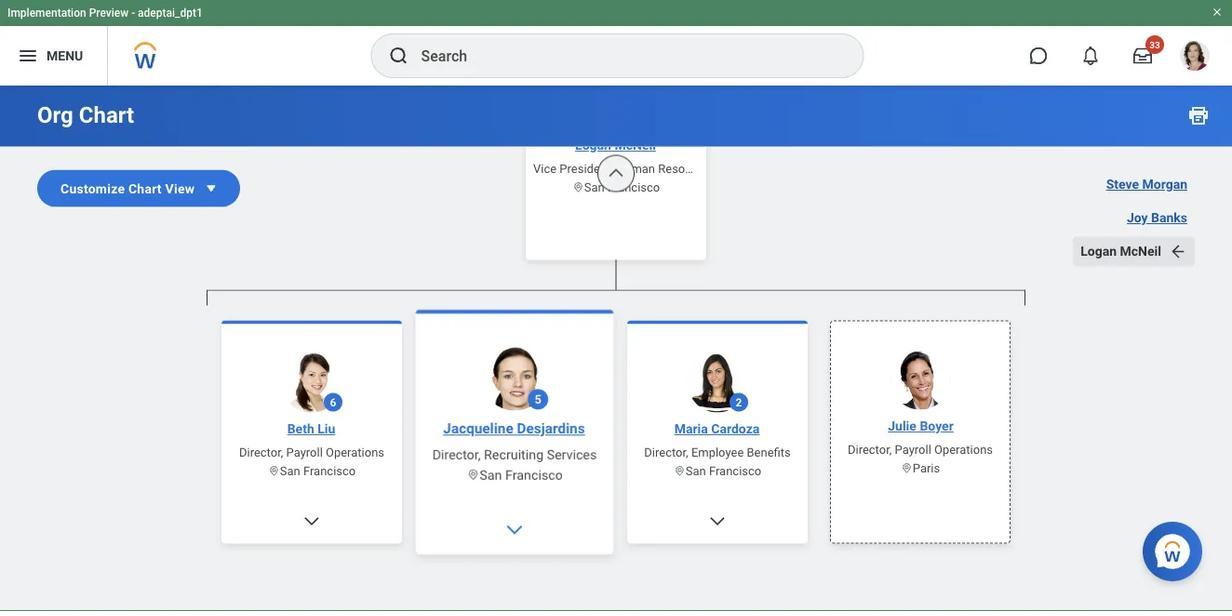 Task type: vqa. For each thing, say whether or not it's contained in the screenshot.
the Boyer
yes



Task type: locate. For each thing, give the bounding box(es) containing it.
chart left view
[[128, 181, 162, 196]]

menu
[[47, 48, 83, 63]]

search image
[[388, 45, 410, 67]]

location image down director, recruiting services
[[467, 468, 480, 481]]

san
[[584, 181, 605, 195], [280, 464, 300, 478], [686, 464, 706, 478], [480, 467, 502, 482]]

org
[[37, 102, 73, 128]]

print org chart image
[[1188, 104, 1210, 127]]

chevron down image down director, employee benefits
[[708, 512, 727, 531]]

1 horizontal spatial mcneil
[[1120, 244, 1162, 259]]

0 horizontal spatial mcneil
[[615, 138, 656, 153]]

1 horizontal spatial logan
[[1081, 244, 1117, 259]]

logan down the steve
[[1081, 244, 1117, 259]]

mcneil
[[615, 138, 656, 153], [1120, 244, 1162, 259]]

francisco
[[608, 181, 660, 195], [303, 464, 356, 478], [709, 464, 762, 478], [506, 467, 562, 482]]

0 horizontal spatial location image
[[467, 468, 480, 481]]

san francisco down vice president, human resources
[[584, 181, 660, 195]]

logan mcneil link
[[568, 136, 663, 155]]

1 horizontal spatial payroll
[[895, 443, 931, 457]]

operations for boyer
[[934, 443, 993, 457]]

chevron down image down beth liu link
[[302, 512, 321, 531]]

1 chevron down image from the left
[[302, 512, 321, 531]]

mcneil down joy
[[1120, 244, 1162, 259]]

francisco down liu at the left
[[303, 464, 356, 478]]

operations
[[934, 443, 993, 457], [326, 446, 384, 460]]

maria cardoza
[[675, 422, 760, 437]]

maria
[[675, 422, 708, 437]]

director, payroll operations up paris
[[848, 443, 993, 457]]

caret down image
[[202, 179, 221, 198]]

chart for customize
[[128, 181, 162, 196]]

logan mcneil
[[575, 138, 656, 153], [1081, 244, 1162, 259]]

1 horizontal spatial location image
[[901, 463, 913, 475]]

chevron down image
[[302, 512, 321, 531], [708, 512, 727, 531]]

banks
[[1151, 210, 1188, 226]]

operations down liu at the left
[[326, 446, 384, 460]]

vice
[[533, 162, 557, 176]]

0 horizontal spatial location image
[[268, 465, 280, 477]]

0 vertical spatial mcneil
[[615, 138, 656, 153]]

0 horizontal spatial payroll
[[286, 446, 323, 460]]

logan up president,
[[575, 138, 611, 153]]

director, payroll operations
[[848, 443, 993, 457], [239, 446, 384, 460]]

san down director, employee benefits
[[686, 464, 706, 478]]

benefits
[[747, 446, 791, 460]]

cardoza
[[711, 422, 760, 437]]

location image down julie
[[901, 463, 913, 475]]

director, down julie
[[848, 443, 892, 457]]

0 horizontal spatial logan
[[575, 138, 611, 153]]

0 vertical spatial logan mcneil
[[575, 138, 656, 153]]

menu button
[[0, 26, 107, 86]]

payroll up paris
[[895, 443, 931, 457]]

desjardins
[[517, 421, 584, 437]]

chevron up image
[[607, 164, 625, 183]]

liu
[[318, 422, 335, 437]]

0 horizontal spatial operations
[[326, 446, 384, 460]]

director, down beth liu link
[[239, 446, 283, 460]]

1 vertical spatial chart
[[128, 181, 162, 196]]

san francisco
[[584, 181, 660, 195], [280, 464, 356, 478], [686, 464, 762, 478], [480, 467, 562, 482]]

2 chevron down image from the left
[[708, 512, 727, 531]]

chevron down image
[[505, 519, 525, 539]]

san francisco for beth liu
[[280, 464, 356, 478]]

joy banks
[[1127, 210, 1188, 226]]

chart right org
[[79, 102, 134, 128]]

0 horizontal spatial logan mcneil
[[575, 138, 656, 153]]

director, payroll operations for julie
[[848, 443, 993, 457]]

steve
[[1106, 177, 1139, 192]]

org chart main content
[[0, 0, 1232, 611]]

close environment banner image
[[1212, 7, 1223, 18]]

director,
[[848, 443, 892, 457], [239, 446, 283, 460], [644, 446, 688, 460], [434, 447, 481, 462]]

payroll for beth
[[286, 446, 323, 460]]

steve morgan
[[1106, 177, 1188, 192]]

payroll down beth
[[286, 446, 323, 460]]

employee
[[691, 446, 744, 460]]

morgan
[[1142, 177, 1188, 192]]

director, for jacqueline desjardins
[[434, 447, 481, 462]]

0 horizontal spatial director, payroll operations
[[239, 446, 384, 460]]

chart
[[79, 102, 134, 128], [128, 181, 162, 196]]

location image down beth liu link
[[268, 465, 280, 477]]

location image
[[572, 181, 584, 194], [268, 465, 280, 477], [674, 465, 686, 477]]

1 vertical spatial logan mcneil
[[1081, 244, 1162, 259]]

1 horizontal spatial logan mcneil
[[1081, 244, 1162, 259]]

implementation preview -   adeptai_dpt1
[[7, 7, 203, 20]]

san down beth
[[280, 464, 300, 478]]

director, for julie boyer
[[848, 443, 892, 457]]

director, down maria
[[644, 446, 688, 460]]

profile logan mcneil image
[[1180, 41, 1210, 75]]

francisco down employee
[[709, 464, 762, 478]]

maria cardoza link
[[667, 420, 767, 439]]

julie boyer link
[[881, 417, 961, 436]]

director, payroll operations for beth
[[239, 446, 384, 460]]

operations down boyer
[[934, 443, 993, 457]]

location image
[[901, 463, 913, 475], [467, 468, 480, 481]]

logan mcneil, logan mcneil, 4 direct reports element
[[207, 306, 1026, 611]]

location image for maria cardoza
[[674, 465, 686, 477]]

logan mcneil up vice president, human resources
[[575, 138, 656, 153]]

arrow left image
[[1169, 242, 1188, 261]]

1 vertical spatial mcneil
[[1120, 244, 1162, 259]]

director, for maria cardoza
[[644, 446, 688, 460]]

logan mcneil down joy
[[1081, 244, 1162, 259]]

location image down director, employee benefits
[[674, 465, 686, 477]]

san for maria cardoza
[[686, 464, 706, 478]]

preview
[[89, 7, 129, 20]]

mcneil up human
[[615, 138, 656, 153]]

san francisco for jacqueline desjardins
[[480, 467, 562, 482]]

san francisco down employee
[[686, 464, 762, 478]]

customize chart view button
[[37, 170, 240, 207]]

payroll
[[895, 443, 931, 457], [286, 446, 323, 460]]

location image down president,
[[572, 181, 584, 194]]

location image for jacqueline
[[467, 468, 480, 481]]

2 horizontal spatial location image
[[674, 465, 686, 477]]

view
[[165, 181, 195, 196]]

beth liu
[[287, 422, 335, 437]]

1 horizontal spatial director, payroll operations
[[848, 443, 993, 457]]

director, payroll operations down beth liu link
[[239, 446, 384, 460]]

-
[[131, 7, 135, 20]]

1 vertical spatial logan
[[1081, 244, 1117, 259]]

chart inside customize chart view "button"
[[128, 181, 162, 196]]

francisco down director, recruiting services
[[506, 467, 562, 482]]

1 horizontal spatial operations
[[934, 443, 993, 457]]

customize chart view
[[60, 181, 195, 196]]

6
[[330, 396, 336, 409]]

julie boyer
[[888, 419, 954, 434]]

resources
[[658, 162, 715, 176]]

33
[[1150, 39, 1160, 50]]

chart for org
[[79, 102, 134, 128]]

5
[[534, 393, 541, 407]]

0 horizontal spatial chevron down image
[[302, 512, 321, 531]]

san francisco down beth liu link
[[280, 464, 356, 478]]

logan mcneil inside button
[[1081, 244, 1162, 259]]

Search Workday  search field
[[421, 35, 825, 76]]

director, employee benefits
[[644, 446, 791, 460]]

vice president, human resources
[[533, 162, 715, 176]]

mcneil inside button
[[1120, 244, 1162, 259]]

logan
[[575, 138, 611, 153], [1081, 244, 1117, 259]]

francisco for jacqueline desjardins
[[506, 467, 562, 482]]

san down recruiting
[[480, 467, 502, 482]]

paris
[[913, 462, 940, 476]]

director, down jacqueline
[[434, 447, 481, 462]]

jacqueline desjardins
[[445, 421, 584, 437]]

san down president,
[[584, 181, 605, 195]]

logan mcneil button
[[1073, 237, 1195, 267]]

francisco for maria cardoza
[[709, 464, 762, 478]]

1 horizontal spatial chevron down image
[[708, 512, 727, 531]]

steve morgan button
[[1099, 170, 1195, 200]]

0 vertical spatial chart
[[79, 102, 134, 128]]

san francisco down director, recruiting services
[[480, 467, 562, 482]]



Task type: describe. For each thing, give the bounding box(es) containing it.
org chart
[[37, 102, 134, 128]]

julie
[[888, 419, 917, 434]]

director, recruiting services
[[434, 447, 595, 462]]

director, for beth liu
[[239, 446, 283, 460]]

inbox large image
[[1134, 47, 1152, 65]]

boyer
[[920, 419, 954, 434]]

0 vertical spatial logan
[[575, 138, 611, 153]]

joy banks button
[[1120, 203, 1195, 233]]

jacqueline
[[445, 421, 514, 437]]

recruiting
[[485, 447, 543, 462]]

33 button
[[1122, 35, 1164, 76]]

implementation
[[7, 7, 86, 20]]

jacqueline desjardins link
[[437, 419, 592, 439]]

justify image
[[17, 45, 39, 67]]

chevron down image for liu
[[302, 512, 321, 531]]

san francisco for maria cardoza
[[686, 464, 762, 478]]

beth
[[287, 422, 314, 437]]

chevron down image for cardoza
[[708, 512, 727, 531]]

joy
[[1127, 210, 1148, 226]]

location image for beth liu
[[268, 465, 280, 477]]

payroll for julie
[[895, 443, 931, 457]]

san for beth liu
[[280, 464, 300, 478]]

logan inside button
[[1081, 244, 1117, 259]]

francisco for beth liu
[[303, 464, 356, 478]]

customize
[[60, 181, 125, 196]]

services
[[546, 447, 595, 462]]

adeptai_dpt1
[[138, 7, 203, 20]]

1 horizontal spatial location image
[[572, 181, 584, 194]]

francisco down human
[[608, 181, 660, 195]]

operations for liu
[[326, 446, 384, 460]]

2
[[736, 396, 742, 409]]

menu banner
[[0, 0, 1232, 86]]

president,
[[560, 162, 613, 176]]

human
[[616, 162, 655, 176]]

san for jacqueline desjardins
[[480, 467, 502, 482]]

location image for julie
[[901, 463, 913, 475]]

beth liu link
[[280, 420, 343, 439]]

notifications large image
[[1082, 47, 1100, 65]]



